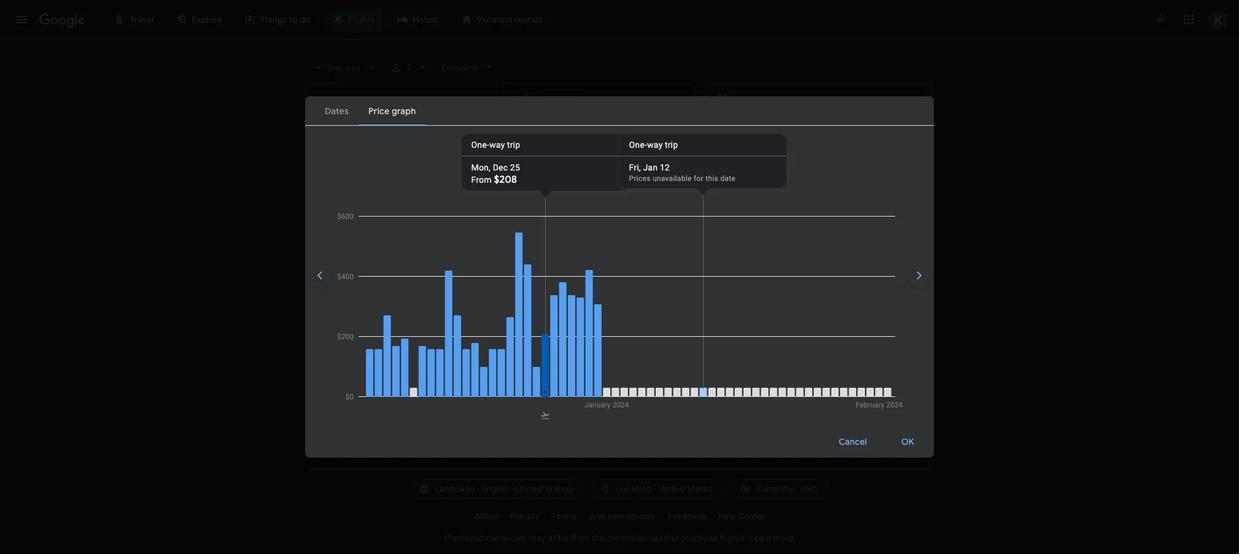 Task type: describe. For each thing, give the bounding box(es) containing it.
user
[[608, 512, 625, 522]]

$208
[[494, 174, 517, 186]]

displayed currencies may differ from the currencies used to purchase flights. learn more
[[445, 534, 795, 544]]

cancel
[[839, 437, 867, 448]]

way for unavailable
[[648, 140, 663, 150]]

passenger assistance
[[638, 233, 714, 241]]

Arrival time: 10:30 AM. text field
[[408, 263, 450, 275]]

taxes
[[386, 233, 405, 241]]

2 hr 33 min ord – ewr
[[545, 309, 594, 332]]

total duration 2 hr 33 min. element
[[545, 309, 625, 323]]

feedback link
[[662, 507, 713, 527]]

2 inside 2 hr 26 min ord – ewr
[[545, 355, 550, 367]]

bags button
[[810, 123, 858, 143]]

united down 2:22 pm
[[362, 324, 385, 332]]

may
[[529, 534, 546, 544]]

cancel button
[[824, 427, 882, 457]]

$2,000
[[517, 127, 546, 138]]

– inside 7:55 pm – 11:21 pm united
[[400, 355, 406, 367]]

nonstop flight. element containing nonstop
[[625, 401, 663, 415]]

under 27 hr
[[673, 127, 720, 138]]

all for all flights
[[305, 214, 320, 229]]

ord for 2 hr 26 min
[[545, 370, 560, 378]]

2 currencies from the left
[[607, 534, 648, 544]]

1 inside popup button
[[400, 127, 404, 138]]

flights
[[322, 214, 358, 229]]

15
[[564, 263, 574, 275]]

and
[[553, 233, 566, 241]]

one- for $208
[[472, 140, 490, 150]]

10:30 am
[[408, 263, 450, 275]]

9:35 pm
[[362, 401, 398, 413]]

airports
[[978, 127, 1010, 138]]

date
[[721, 174, 736, 183]]

language
[[435, 484, 475, 495]]

used
[[650, 534, 669, 544]]

airlines button
[[746, 123, 805, 143]]

way for $208
[[490, 140, 505, 150]]

ord for 2 hr 15 min
[[545, 278, 560, 286]]

united inside 7:55 pm – 11:21 pm united
[[362, 370, 385, 378]]

1 stop or fewer
[[400, 127, 460, 138]]

unavailable
[[653, 174, 692, 183]]

prices inside fri, jan 12 prices unavailable for this date
[[629, 174, 651, 183]]

co
[[741, 401, 757, 413]]

under 27 hr button
[[666, 123, 741, 143]]

26
[[564, 355, 575, 367]]

united states
[[659, 484, 713, 495]]

english
[[482, 484, 511, 495]]

2 inside 2 hr 9 min ord
[[545, 401, 550, 413]]

more
[[774, 534, 795, 544]]

2 inside 2 hr 15 min ord – ewr
[[545, 263, 550, 275]]

1 inside 9:35 pm – 12:44 am + 1
[[453, 401, 455, 409]]

1 nonstop flight. element from the top
[[625, 263, 663, 277]]

times
[[871, 127, 895, 138]]

27
[[700, 127, 710, 138]]

7:55 pm
[[362, 355, 398, 367]]

5:55 pm
[[408, 309, 443, 321]]

required
[[356, 233, 384, 241]]

158 US dollars text field
[[864, 407, 885, 419]]

min for 2 hr 26 min
[[578, 355, 594, 367]]

9:35 pm – 12:44 am + 1
[[362, 401, 455, 413]]

learn more link
[[750, 534, 795, 544]]

33
[[564, 309, 575, 321]]

1 currencies from the left
[[486, 534, 527, 544]]

fri, jan 12 prices unavailable for this date
[[629, 163, 736, 183]]

assistance
[[676, 233, 714, 241]]

all flights main content
[[305, 173, 934, 447]]

jan
[[644, 163, 658, 173]]

Departure text field
[[735, 84, 893, 117]]

2 inside search box
[[407, 63, 412, 72]]

the
[[592, 534, 605, 544]]

dec
[[493, 163, 508, 173]]

united left states
[[659, 484, 686, 495]]

less emissions
[[579, 127, 640, 138]]

– for 2 hr 15 min
[[560, 278, 565, 286]]

usd
[[801, 484, 818, 495]]

min for 2 hr 9 min
[[572, 401, 589, 413]]

+ inside 9:35 pm – 12:44 am + 1
[[449, 401, 453, 409]]

one- for unavailable
[[629, 140, 648, 150]]

min for 2 hr 33 min
[[577, 309, 594, 321]]

bags
[[818, 127, 837, 138]]

privacy
[[511, 512, 539, 522]]

165
[[711, 401, 726, 413]]

ok button
[[887, 427, 930, 457]]

date grid button
[[758, 173, 838, 195]]

about
[[475, 512, 498, 522]]

2:22 pm
[[362, 309, 397, 321]]

help center link
[[713, 507, 771, 527]]

join
[[589, 512, 606, 522]]

total duration 2 hr 15 min. element
[[545, 263, 625, 277]]

up to $2,000 button
[[486, 123, 567, 143]]

2 hr 26 min ord – ewr
[[545, 355, 594, 378]]

7:55 pm – 11:21 pm united
[[362, 355, 445, 378]]

1 stop or fewer button
[[393, 123, 481, 143]]

up to $2,000
[[494, 127, 546, 138]]

charges
[[523, 233, 551, 241]]

this price for this flight doesn't include overhead bin access. if you need a carry-on bag, use the bags filter to update prices. image
[[849, 267, 864, 282]]

to inside popup button
[[506, 127, 515, 138]]



Task type: locate. For each thing, give the bounding box(es) containing it.
0 horizontal spatial one-
[[472, 140, 490, 150]]

hr for 2 hr 33 min
[[553, 309, 562, 321]]

min inside 2 hr 9 min ord
[[572, 401, 589, 413]]

hr for 2 hr 15 min
[[553, 263, 562, 275]]

all filters (4)
[[329, 127, 378, 138]]

1 ewr from the top
[[565, 278, 581, 286]]

0 horizontal spatial 2 button
[[385, 57, 434, 79]]

united
[[362, 278, 385, 286], [362, 324, 385, 332], [362, 370, 385, 378], [659, 484, 686, 495]]

hr inside the under 27 hr popup button
[[712, 127, 720, 138]]

terms link
[[545, 507, 583, 527]]

currencies down join user studies link at the bottom of the page
[[607, 534, 648, 544]]

1 vertical spatial 2 button
[[707, 263, 775, 289]]

– down 33
[[560, 324, 565, 332]]

165 kg co
[[711, 401, 757, 413]]

currency
[[756, 484, 794, 495]]

2 inside 2 hr 33 min ord – ewr
[[545, 309, 550, 321]]

about link
[[469, 507, 505, 527]]

or
[[426, 127, 435, 138]]

3 ewr from the top
[[565, 370, 581, 378]]

–
[[560, 278, 565, 286], [560, 324, 565, 332], [400, 355, 406, 367], [560, 370, 565, 378], [400, 401, 406, 413]]

leaves o'hare international airport at 7:55 pm on tuesday, december 12 and arrives at newark liberty international airport at 11:21 pm on tuesday, december 12. element
[[362, 355, 445, 367]]

trip for $208
[[507, 140, 521, 150]]

hr inside 2 hr 26 min ord – ewr
[[553, 355, 562, 367]]

feedback
[[668, 512, 706, 522]]

0 vertical spatial for
[[694, 174, 704, 183]]

ord down the total duration 2 hr 33 min. element
[[545, 324, 560, 332]]

1 horizontal spatial one-
[[629, 140, 648, 150]]

2 vertical spatial ewr
[[565, 370, 581, 378]]

for inside fri, jan 12 prices unavailable for this date
[[694, 174, 704, 183]]

optional
[[492, 233, 521, 241]]

flights.
[[720, 534, 748, 544]]

help center
[[719, 512, 765, 522]]

ewr inside 2 hr 15 min ord – ewr
[[565, 278, 581, 286]]

filters
[[341, 127, 365, 138]]

hr inside 2 hr 15 min ord – ewr
[[553, 263, 562, 275]]

min for 2 hr 15 min
[[576, 263, 593, 275]]

times button
[[863, 123, 916, 143]]

$158 left scroll forward icon
[[864, 268, 885, 281]]

1 horizontal spatial +
[[449, 401, 453, 409]]

united down 7:15 am
[[362, 278, 385, 286]]

2 button inside "all flights" main content
[[707, 263, 775, 289]]

1 vertical spatial $158
[[864, 407, 885, 419]]

$158 up cancel
[[864, 407, 885, 419]]

hr inside 2 hr 9 min ord
[[553, 401, 562, 413]]

ok
[[902, 437, 915, 448]]

0 vertical spatial $158
[[864, 268, 885, 281]]

all
[[329, 127, 339, 138], [305, 214, 320, 229]]

1 vertical spatial +
[[449, 401, 453, 409]]

fees
[[413, 233, 428, 241]]

min
[[576, 263, 593, 275], [577, 309, 594, 321], [578, 355, 594, 367], [572, 401, 589, 413]]

4 ord from the top
[[545, 416, 560, 425]]

grid
[[812, 178, 828, 189]]

from
[[472, 175, 492, 185]]

+
[[407, 233, 411, 241], [449, 401, 453, 409]]

1 vertical spatial nonstop flight. element
[[625, 401, 663, 415]]

min inside 2 hr 15 min ord – ewr
[[576, 263, 593, 275]]

one-way trip for $208
[[472, 140, 521, 150]]

0 vertical spatial to
[[506, 127, 515, 138]]

1 one-way trip from the left
[[472, 140, 521, 150]]

2 $158 from the top
[[864, 407, 885, 419]]

hr inside 2 hr 33 min ord – ewr
[[553, 309, 562, 321]]

2 one-way trip from the left
[[629, 140, 678, 150]]

– for 2 hr 33 min
[[560, 324, 565, 332]]

2 hr 9 min ord
[[545, 401, 589, 425]]

– down 15
[[560, 278, 565, 286]]

purchase
[[682, 534, 718, 544]]

hr right 27
[[712, 127, 720, 138]]

0 horizontal spatial prices
[[305, 233, 327, 241]]

1 one- from the left
[[472, 140, 490, 150]]

differ
[[548, 534, 569, 544]]

1 vertical spatial prices
[[305, 233, 327, 241]]

1 left stop
[[400, 127, 404, 138]]

join user studies link
[[583, 507, 662, 527]]

trip for unavailable
[[665, 140, 678, 150]]

min right 26
[[578, 355, 594, 367]]

center
[[739, 512, 765, 522]]

0 vertical spatial prices
[[629, 174, 651, 183]]

ord down total duration 2 hr 15 min. element on the top of the page
[[545, 278, 560, 286]]

scroll forward image
[[905, 261, 934, 291]]

1
[[400, 127, 404, 138], [453, 401, 455, 409]]

Departure time: 7:55 PM. text field
[[362, 355, 398, 367]]

one- up the mon,
[[472, 140, 490, 150]]

nonstop flight. element
[[625, 263, 663, 277], [625, 401, 663, 415]]

– inside 2 hr 33 min ord – ewr
[[560, 324, 565, 332]]

0 horizontal spatial +
[[407, 233, 411, 241]]

2 button
[[385, 57, 434, 79], [707, 263, 775, 289]]

9
[[564, 401, 570, 413]]

hr left 26
[[553, 355, 562, 367]]

ewr inside 2 hr 33 min ord – ewr
[[565, 324, 581, 332]]

1 ord from the top
[[545, 278, 560, 286]]

ewr for 15
[[565, 278, 581, 286]]

leaves o'hare international airport at 2:22 pm on tuesday, december 12 and arrives at newark liberty international airport at 5:55 pm on tuesday, december 12. element
[[362, 309, 443, 321]]

nonstop
[[625, 401, 663, 413]]

ord inside 2 hr 33 min ord – ewr
[[545, 324, 560, 332]]

Arrival time: 12:44 AM on  Wednesday, December 13. text field
[[409, 401, 455, 413]]

passengers.
[[448, 233, 490, 241]]

Arrival time: 11:21 PM. text field
[[409, 355, 445, 367]]

ord for 2 hr 9 min
[[545, 416, 560, 425]]

3 ord from the top
[[545, 370, 560, 378]]

swap origin and destination. image
[[493, 93, 508, 108]]

optional charges and
[[492, 233, 568, 241]]

0 horizontal spatial for
[[430, 233, 440, 241]]

1 right 12:44 am at the bottom left of the page
[[453, 401, 455, 409]]

1 horizontal spatial prices
[[629, 174, 651, 183]]

min right 15
[[576, 263, 593, 275]]

ord
[[545, 278, 560, 286], [545, 324, 560, 332], [545, 370, 560, 378], [545, 416, 560, 425]]

to right used
[[672, 534, 680, 544]]

2 ewr from the top
[[565, 324, 581, 332]]

date grid
[[790, 178, 828, 189]]

passenger assistance button
[[638, 233, 714, 241]]

0 vertical spatial 2 button
[[385, 57, 434, 79]]

stop
[[406, 127, 424, 138]]

ord inside 2 hr 26 min ord – ewr
[[545, 370, 560, 378]]

Departure time: 2:22 PM. text field
[[362, 309, 397, 321]]

– inside 2 hr 15 min ord – ewr
[[560, 278, 565, 286]]

ord inside 2 hr 15 min ord – ewr
[[545, 278, 560, 286]]

hr left 9
[[553, 401, 562, 413]]

for inside "all flights" main content
[[430, 233, 440, 241]]

1 horizontal spatial 1
[[453, 401, 455, 409]]

for right fees on the top of the page
[[430, 233, 440, 241]]

– for 2 hr 26 min
[[560, 370, 565, 378]]

all flights
[[305, 214, 358, 229]]

one-way trip down up in the top of the page
[[472, 140, 521, 150]]

1 horizontal spatial all
[[329, 127, 339, 138]]

one-way trip up the jan
[[629, 140, 678, 150]]

– right departure time: 9:35 pm. text box
[[400, 401, 406, 413]]

ewr for 33
[[565, 324, 581, 332]]

1 horizontal spatial trip
[[665, 140, 678, 150]]

currencies down "privacy" link
[[486, 534, 527, 544]]

12:44 am
[[409, 401, 449, 413]]

0 vertical spatial +
[[407, 233, 411, 241]]

trip down up to $2,000
[[507, 140, 521, 150]]

0 vertical spatial ewr
[[565, 278, 581, 286]]

displayed
[[445, 534, 484, 544]]

all filters (4) button
[[305, 123, 388, 143]]

1 horizontal spatial for
[[694, 174, 704, 183]]

total duration 2 hr 9 min. element
[[545, 401, 625, 415]]

158 US dollars text field
[[864, 268, 885, 281]]

Arrival time: 5:55 PM. text field
[[408, 309, 443, 321]]

0 horizontal spatial way
[[490, 140, 505, 150]]

privacy link
[[505, 507, 545, 527]]

one-way trip for unavailable
[[629, 140, 678, 150]]

fri,
[[629, 163, 641, 173]]

help
[[719, 512, 737, 522]]

prices down all flights at the left top of the page
[[305, 233, 327, 241]]

None search field
[[305, 57, 1031, 163]]

from
[[571, 534, 590, 544]]

1 way from the left
[[490, 140, 505, 150]]

0 vertical spatial nonstop flight. element
[[625, 263, 663, 277]]

ewr inside 2 hr 26 min ord – ewr
[[565, 370, 581, 378]]

min inside 2 hr 26 min ord – ewr
[[578, 355, 594, 367]]

2 trip from the left
[[665, 140, 678, 150]]

up
[[494, 127, 504, 138]]

0 vertical spatial all
[[329, 127, 339, 138]]

emissions
[[600, 127, 640, 138]]

ord inside 2 hr 9 min ord
[[545, 416, 560, 425]]

1 vertical spatial for
[[430, 233, 440, 241]]

kg
[[728, 401, 739, 413]]

to right up in the top of the page
[[506, 127, 515, 138]]

1 trip from the left
[[507, 140, 521, 150]]

all for all filters (4)
[[329, 127, 339, 138]]

0 horizontal spatial currencies
[[486, 534, 527, 544]]

2 hr 15 min ord – ewr
[[545, 263, 593, 286]]

– down 26
[[560, 370, 565, 378]]

ord down total duration 2 hr 9 min. element
[[545, 416, 560, 425]]

1 vertical spatial to
[[672, 534, 680, 544]]

2
[[407, 63, 412, 72], [442, 233, 446, 241], [545, 263, 550, 275], [756, 267, 761, 277], [545, 309, 550, 321], [545, 355, 550, 367], [545, 401, 550, 413]]

all left filters
[[329, 127, 339, 138]]

2 nonstop flight. element from the top
[[625, 401, 663, 415]]

leaves o'hare international airport at 7:15 am on tuesday, december 12 and arrives at newark liberty international airport at 10:30 am on tuesday, december 12. element
[[362, 263, 450, 275]]

trip down under on the right of the page
[[665, 140, 678, 150]]

terms
[[552, 512, 576, 522]]

date
[[790, 178, 809, 189]]

$158
[[864, 268, 885, 281], [864, 407, 885, 419]]

12
[[660, 163, 670, 173]]

1 vertical spatial all
[[305, 214, 320, 229]]

mon,
[[472, 163, 491, 173]]

– inside 9:35 pm – 12:44 am + 1
[[400, 401, 406, 413]]

fewer
[[437, 127, 460, 138]]

under
[[673, 127, 698, 138]]

1 $158 from the top
[[864, 268, 885, 281]]

hr left 15
[[553, 263, 562, 275]]

way up the jan
[[648, 140, 663, 150]]

english (united states)
[[482, 484, 573, 495]]

ewr for 26
[[565, 370, 581, 378]]

– inside 2 hr 26 min ord – ewr
[[560, 370, 565, 378]]

less
[[579, 127, 598, 138]]

less emissions button
[[572, 123, 661, 143]]

all inside main content
[[305, 214, 320, 229]]

1 horizontal spatial one-way trip
[[629, 140, 678, 150]]

1 horizontal spatial currencies
[[607, 534, 648, 544]]

join user studies
[[589, 512, 656, 522]]

0 horizontal spatial all
[[305, 214, 320, 229]]

hr for 2 hr 26 min
[[553, 355, 562, 367]]

currencies
[[486, 534, 527, 544], [607, 534, 648, 544]]

1 horizontal spatial 2 button
[[707, 263, 775, 289]]

ord for 2 hr 33 min
[[545, 324, 560, 332]]

0 vertical spatial 1
[[400, 127, 404, 138]]

$158 for $158 text field
[[864, 268, 885, 281]]

1 horizontal spatial to
[[672, 534, 680, 544]]

$158 for 158 us dollars text field
[[864, 407, 885, 419]]

7:15 am
[[362, 263, 397, 275]]

hr for 2 hr 9 min
[[553, 401, 562, 413]]

for left this
[[694, 174, 704, 183]]

2 way from the left
[[648, 140, 663, 150]]

0 horizontal spatial one-way trip
[[472, 140, 521, 150]]

0 horizontal spatial 1
[[400, 127, 404, 138]]

2 ord from the top
[[545, 324, 560, 332]]

25
[[510, 163, 520, 173]]

0 horizontal spatial to
[[506, 127, 515, 138]]

min right 33
[[577, 309, 594, 321]]

none search field containing all filters (4)
[[305, 57, 1031, 163]]

prices inside "all flights" main content
[[305, 233, 327, 241]]

scroll backward image
[[305, 261, 335, 291]]

Departure time: 9:35 PM. text field
[[362, 401, 398, 413]]

total duration 2 hr 26 min. element
[[545, 355, 625, 369]]

all inside button
[[329, 127, 339, 138]]

one- down emissions at top
[[629, 140, 648, 150]]

leaves o'hare international airport at 9:35 pm on tuesday, december 12 and arrives at newark liberty international airport at 12:44 am on wednesday, december 13. element
[[362, 401, 455, 413]]

all left flights
[[305, 214, 320, 229]]

1 horizontal spatial way
[[648, 140, 663, 150]]

prices down fri,
[[629, 174, 651, 183]]

ewr down 15
[[565, 278, 581, 286]]

mon, dec 25 from $208
[[472, 163, 520, 186]]

– right the 7:55 pm
[[400, 355, 406, 367]]

1 vertical spatial ewr
[[565, 324, 581, 332]]

one-
[[472, 140, 490, 150], [629, 140, 648, 150]]

min inside 2 hr 33 min ord – ewr
[[577, 309, 594, 321]]

2 one- from the left
[[629, 140, 648, 150]]

ewr down 26
[[565, 370, 581, 378]]

include
[[329, 233, 354, 241]]

ewr down 33
[[565, 324, 581, 332]]

0 horizontal spatial trip
[[507, 140, 521, 150]]

prices
[[629, 174, 651, 183], [305, 233, 327, 241]]

united down departure time: 7:55 pm. text field
[[362, 370, 385, 378]]

1 vertical spatial 1
[[453, 401, 455, 409]]

this
[[706, 174, 719, 183]]

states)
[[545, 484, 573, 495]]

(united
[[513, 484, 543, 495]]

way down up in the top of the page
[[490, 140, 505, 150]]

11:21 pm
[[409, 355, 445, 367]]

min right 9
[[572, 401, 589, 413]]

ord down the total duration 2 hr 26 min. element
[[545, 370, 560, 378]]

hr left 33
[[553, 309, 562, 321]]

to
[[506, 127, 515, 138], [672, 534, 680, 544]]



Task type: vqa. For each thing, say whether or not it's contained in the screenshot.
For to the bottom
yes



